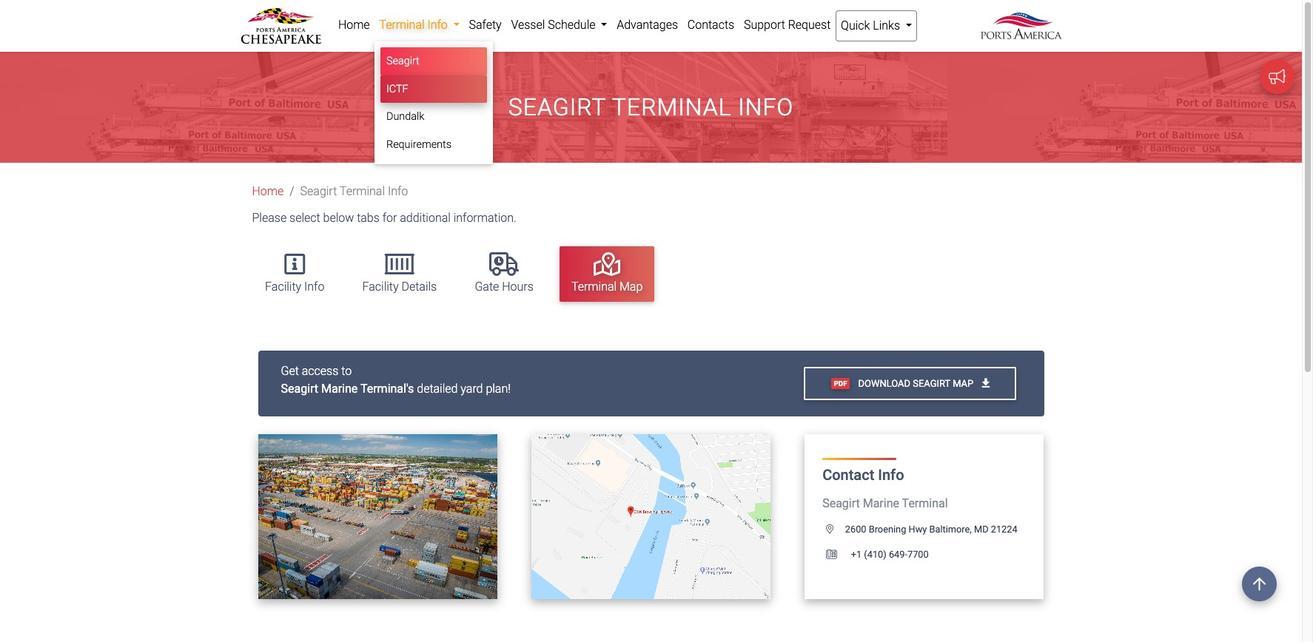 Task type: locate. For each thing, give the bounding box(es) containing it.
7700
[[908, 550, 929, 561]]

vessel schedule
[[511, 18, 598, 32]]

facility inside 'link'
[[362, 280, 399, 294]]

vessel schedule link
[[506, 10, 612, 40]]

info
[[427, 18, 448, 32], [738, 93, 794, 122], [388, 185, 408, 199], [304, 280, 325, 294], [878, 467, 904, 484]]

safety
[[469, 18, 502, 32]]

pdf
[[834, 380, 847, 388]]

to right the access
[[341, 364, 352, 378]]

terminal map link
[[560, 247, 655, 302]]

terminal info link
[[375, 10, 464, 40]]

vessel
[[511, 18, 545, 32]]

facility
[[265, 280, 301, 294], [362, 280, 399, 294]]

info for contact info
[[878, 467, 904, 484]]

home up please
[[252, 185, 284, 199]]

(410)
[[864, 550, 887, 561]]

quick links
[[841, 19, 903, 33]]

for
[[383, 211, 397, 225]]

terminal
[[379, 18, 425, 32], [612, 93, 732, 122], [340, 185, 385, 199], [571, 280, 617, 294], [902, 497, 948, 511]]

facility details
[[362, 280, 437, 294]]

get left the access
[[281, 364, 299, 378]]

support request link
[[739, 10, 836, 40]]

1 vertical spatial home link
[[252, 185, 284, 199]]

please
[[252, 211, 287, 225]]

21224
[[991, 524, 1018, 536]]

1 facility from the left
[[265, 280, 301, 294]]

get directions
[[606, 512, 682, 523]]

facility down please
[[265, 280, 301, 294]]

arrow alt to bottom image
[[982, 378, 990, 389]]

facility left 'details'
[[362, 280, 399, 294]]

contacts link
[[683, 10, 739, 40]]

map marker alt image
[[826, 526, 845, 535]]

1 vertical spatial seagirt terminal info
[[300, 185, 408, 199]]

2600
[[845, 524, 867, 536]]

to
[[341, 364, 352, 378], [363, 512, 375, 523]]

0 vertical spatial get
[[281, 364, 299, 378]]

marine
[[321, 382, 358, 396], [863, 497, 899, 511]]

marine down the access
[[321, 382, 358, 396]]

advantages
[[617, 18, 678, 32]]

facility info
[[265, 280, 325, 294]]

0 horizontal spatial home
[[252, 185, 284, 199]]

0 horizontal spatial to
[[341, 364, 352, 378]]

click
[[335, 512, 361, 523]]

info inside tab panel
[[878, 467, 904, 484]]

seagirt terminal info
[[508, 93, 794, 122], [300, 185, 408, 199]]

marine up the broening at the bottom right of the page
[[863, 497, 899, 511]]

get directions link
[[581, 500, 721, 535]]

0 vertical spatial seagirt terminal info
[[508, 93, 794, 122]]

yard
[[461, 382, 483, 396]]

home
[[338, 18, 370, 32], [252, 185, 284, 199]]

1 vertical spatial get
[[606, 512, 624, 523]]

get
[[281, 364, 299, 378], [606, 512, 624, 523]]

hwy
[[909, 524, 927, 536]]

649-
[[889, 550, 908, 561]]

1 horizontal spatial home
[[338, 18, 370, 32]]

1 vertical spatial to
[[363, 512, 375, 523]]

hours
[[502, 280, 534, 294]]

get inside get  access to seagirt marine terminal's detailed yard plan!
[[281, 364, 299, 378]]

seagirt
[[386, 55, 420, 67], [508, 93, 606, 122], [300, 185, 337, 199], [913, 378, 951, 389], [281, 382, 318, 396], [823, 497, 860, 511]]

phone office image
[[826, 551, 849, 561]]

additional
[[400, 211, 451, 225]]

0 vertical spatial marine
[[321, 382, 358, 396]]

1 horizontal spatial home link
[[334, 10, 375, 40]]

home link up please
[[252, 185, 284, 199]]

1 horizontal spatial marine
[[863, 497, 899, 511]]

click to zoom button
[[309, 500, 446, 535]]

2600 broening hwy baltimore, md 21224
[[845, 524, 1018, 536]]

0 vertical spatial home
[[338, 18, 370, 32]]

download seagirt map
[[856, 378, 976, 389]]

terminal inside contact info tab panel
[[902, 497, 948, 511]]

zoom
[[378, 512, 405, 523]]

terminal's
[[360, 382, 414, 396]]

1 horizontal spatial to
[[363, 512, 375, 523]]

+1 (410) 649-7700
[[849, 550, 929, 561]]

home for home link to the right
[[338, 18, 370, 32]]

directions image
[[682, 512, 696, 522]]

to right click
[[363, 512, 375, 523]]

terminal info
[[379, 18, 451, 32]]

1 vertical spatial marine
[[863, 497, 899, 511]]

get left directions
[[606, 512, 624, 523]]

ictf link
[[381, 75, 487, 103]]

schedule
[[548, 18, 596, 32]]

2 facility from the left
[[362, 280, 399, 294]]

ictf
[[386, 83, 408, 95]]

tab list
[[246, 239, 1062, 309]]

+1
[[851, 550, 862, 561]]

quick links link
[[836, 10, 918, 41]]

home for home link to the left
[[252, 185, 284, 199]]

1 vertical spatial home
[[252, 185, 284, 199]]

0 vertical spatial to
[[341, 364, 352, 378]]

links
[[873, 19, 900, 33]]

tab list containing facility info
[[246, 239, 1062, 309]]

dundalk
[[386, 110, 424, 123]]

home link left terminal info
[[334, 10, 375, 40]]

info for facility info
[[304, 280, 325, 294]]

home link
[[334, 10, 375, 40], [252, 185, 284, 199]]

terminal map
[[571, 280, 643, 294]]

1 horizontal spatial facility
[[362, 280, 399, 294]]

facility info link
[[253, 247, 336, 302]]

facility for facility info
[[265, 280, 301, 294]]

1 horizontal spatial get
[[606, 512, 624, 523]]

0 horizontal spatial marine
[[321, 382, 358, 396]]

broening
[[869, 524, 906, 536]]

home left terminal info
[[338, 18, 370, 32]]

0 vertical spatial home link
[[334, 10, 375, 40]]

0 horizontal spatial get
[[281, 364, 299, 378]]

tabs
[[357, 211, 380, 225]]

0 horizontal spatial facility
[[265, 280, 301, 294]]

md
[[974, 524, 989, 536]]



Task type: vqa. For each thing, say whether or not it's contained in the screenshot.
the topmost Container
no



Task type: describe. For each thing, give the bounding box(es) containing it.
map
[[620, 280, 643, 294]]

gate hours link
[[463, 247, 545, 302]]

info for terminal info
[[427, 18, 448, 32]]

below
[[323, 211, 354, 225]]

information.
[[454, 211, 517, 225]]

advantages link
[[612, 10, 683, 40]]

seagirt link
[[381, 47, 487, 75]]

map
[[953, 378, 974, 389]]

support
[[744, 18, 785, 32]]

seagirt inside get  access to seagirt marine terminal's detailed yard plan!
[[281, 382, 318, 396]]

to inside get  access to seagirt marine terminal's detailed yard plan!
[[341, 364, 352, 378]]

go to top image
[[1242, 567, 1277, 602]]

safety link
[[464, 10, 506, 40]]

click to zoom
[[335, 512, 407, 523]]

gate hours
[[475, 280, 534, 294]]

plan!
[[486, 382, 511, 396]]

detailed
[[417, 382, 458, 396]]

to inside button
[[363, 512, 375, 523]]

quick
[[841, 19, 870, 33]]

search plus image
[[407, 512, 421, 522]]

facility for facility details
[[362, 280, 399, 294]]

dundalk link
[[381, 103, 487, 131]]

gate
[[475, 280, 499, 294]]

facility details link
[[351, 247, 449, 302]]

contact
[[823, 467, 875, 484]]

baltimore,
[[929, 524, 972, 536]]

support request
[[744, 18, 831, 32]]

contact info tab panel
[[241, 351, 1061, 618]]

please select below tabs for additional information.
[[252, 211, 517, 225]]

contact info
[[823, 467, 904, 484]]

directions
[[626, 512, 680, 523]]

requirements link
[[381, 131, 487, 159]]

marine inside get  access to seagirt marine terminal's detailed yard plan!
[[321, 382, 358, 396]]

0 horizontal spatial home link
[[252, 185, 284, 199]]

get  access to seagirt marine terminal's detailed yard plan!
[[281, 364, 511, 396]]

get for get directions
[[606, 512, 624, 523]]

2600 broening hwy baltimore, md 21224 link
[[823, 524, 1018, 536]]

0 horizontal spatial seagirt terminal info
[[300, 185, 408, 199]]

select
[[289, 211, 320, 225]]

contacts
[[688, 18, 735, 32]]

1 horizontal spatial seagirt terminal info
[[508, 93, 794, 122]]

seagirt marine terminal
[[823, 497, 948, 511]]

requirements
[[386, 138, 452, 151]]

+1 (410) 649-7700 link
[[823, 550, 929, 561]]

download
[[858, 378, 911, 389]]

get for get  access to seagirt marine terminal's detailed yard plan!
[[281, 364, 299, 378]]

request
[[788, 18, 831, 32]]

access
[[302, 364, 339, 378]]

details
[[402, 280, 437, 294]]



